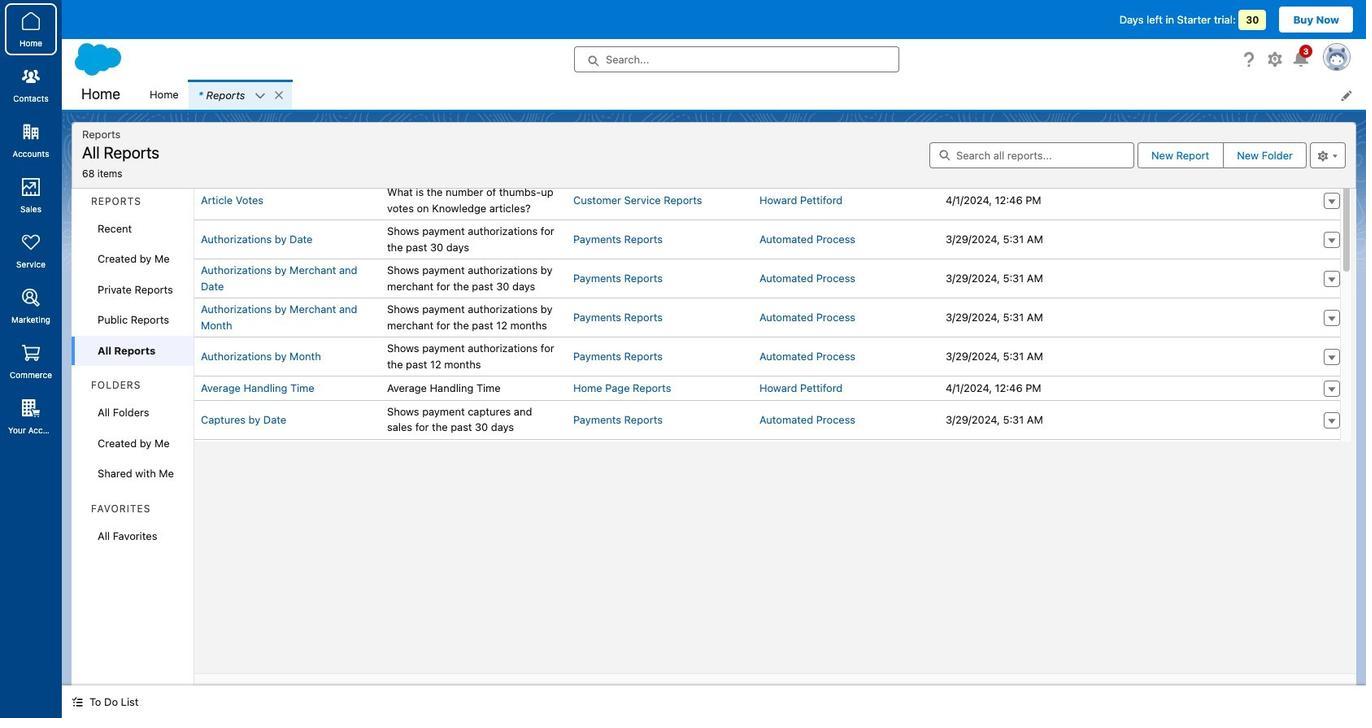 Task type: locate. For each thing, give the bounding box(es) containing it.
text default image
[[274, 89, 285, 101], [255, 90, 266, 101], [72, 696, 83, 708]]

list
[[140, 80, 1366, 110]]

1 horizontal spatial text default image
[[255, 90, 266, 101]]

cell
[[1126, 181, 1312, 220], [1126, 220, 1312, 259], [1126, 259, 1312, 298], [1126, 298, 1312, 337], [1126, 337, 1312, 376], [1126, 376, 1312, 400], [1126, 400, 1312, 439], [381, 439, 567, 494], [567, 439, 753, 494], [753, 439, 939, 494], [939, 439, 1126, 494], [1126, 439, 1312, 494], [1312, 439, 1352, 494]]

list item
[[188, 80, 292, 110]]



Task type: vqa. For each thing, say whether or not it's contained in the screenshot.
Search All Contacts list view. search box
no



Task type: describe. For each thing, give the bounding box(es) containing it.
2 horizontal spatial text default image
[[274, 89, 285, 101]]

0 horizontal spatial text default image
[[72, 696, 83, 708]]

Search all reports... text field
[[930, 142, 1135, 168]]



